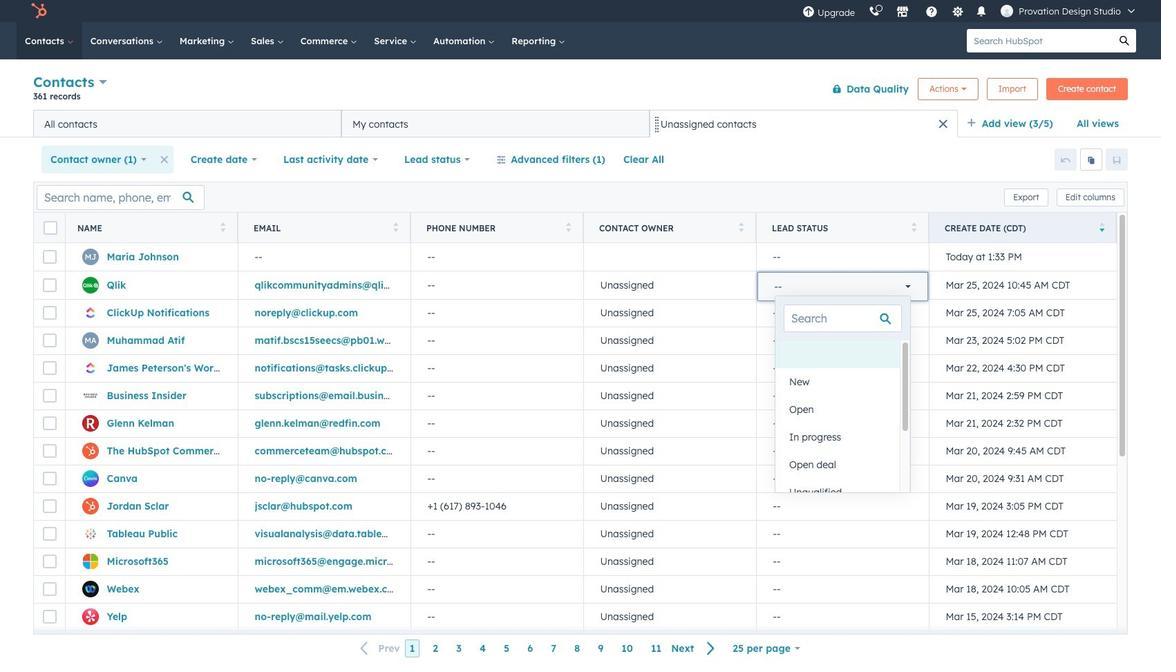 Task type: locate. For each thing, give the bounding box(es) containing it.
0 horizontal spatial press to sort. image
[[220, 222, 225, 232]]

1 press to sort. image from the left
[[393, 222, 398, 232]]

marketplaces image
[[897, 6, 909, 19]]

press to sort. image for third press to sort. element from left
[[566, 222, 571, 232]]

5 press to sort. element from the left
[[912, 222, 917, 234]]

press to sort. image for 1st press to sort. element from the right
[[912, 222, 917, 232]]

3 press to sort. element from the left
[[566, 222, 571, 234]]

descending sort. press to sort ascending. image
[[1100, 222, 1105, 232]]

1 horizontal spatial press to sort. image
[[566, 222, 571, 232]]

press to sort. image
[[220, 222, 225, 232], [739, 222, 744, 232], [912, 222, 917, 232]]

1 horizontal spatial press to sort. image
[[739, 222, 744, 232]]

3 press to sort. image from the left
[[912, 222, 917, 232]]

2 press to sort. element from the left
[[393, 222, 398, 234]]

2 press to sort. image from the left
[[566, 222, 571, 232]]

2 horizontal spatial press to sort. image
[[912, 222, 917, 232]]

press to sort. image
[[393, 222, 398, 232], [566, 222, 571, 232]]

banner
[[33, 71, 1129, 110]]

1 press to sort. element from the left
[[220, 222, 225, 234]]

Search search field
[[784, 305, 902, 333]]

press to sort. element
[[220, 222, 225, 234], [393, 222, 398, 234], [566, 222, 571, 234], [739, 222, 744, 234], [912, 222, 917, 234]]

1 press to sort. image from the left
[[220, 222, 225, 232]]

pagination navigation
[[352, 640, 724, 659]]

press to sort. image for 1st press to sort. element from left
[[220, 222, 225, 232]]

2 press to sort. image from the left
[[739, 222, 744, 232]]

menu
[[796, 0, 1145, 22]]

list box
[[776, 341, 911, 507]]

0 horizontal spatial press to sort. image
[[393, 222, 398, 232]]



Task type: vqa. For each thing, say whether or not it's contained in the screenshot.
the Social at bottom
no



Task type: describe. For each thing, give the bounding box(es) containing it.
Search name, phone, email addresses, or company search field
[[37, 185, 205, 210]]

descending sort. press to sort ascending. element
[[1100, 222, 1105, 234]]

press to sort. image for fourth press to sort. element from right
[[393, 222, 398, 232]]

Search HubSpot search field
[[967, 29, 1113, 53]]

james peterson image
[[1001, 5, 1014, 17]]

press to sort. image for fourth press to sort. element from the left
[[739, 222, 744, 232]]

4 press to sort. element from the left
[[739, 222, 744, 234]]



